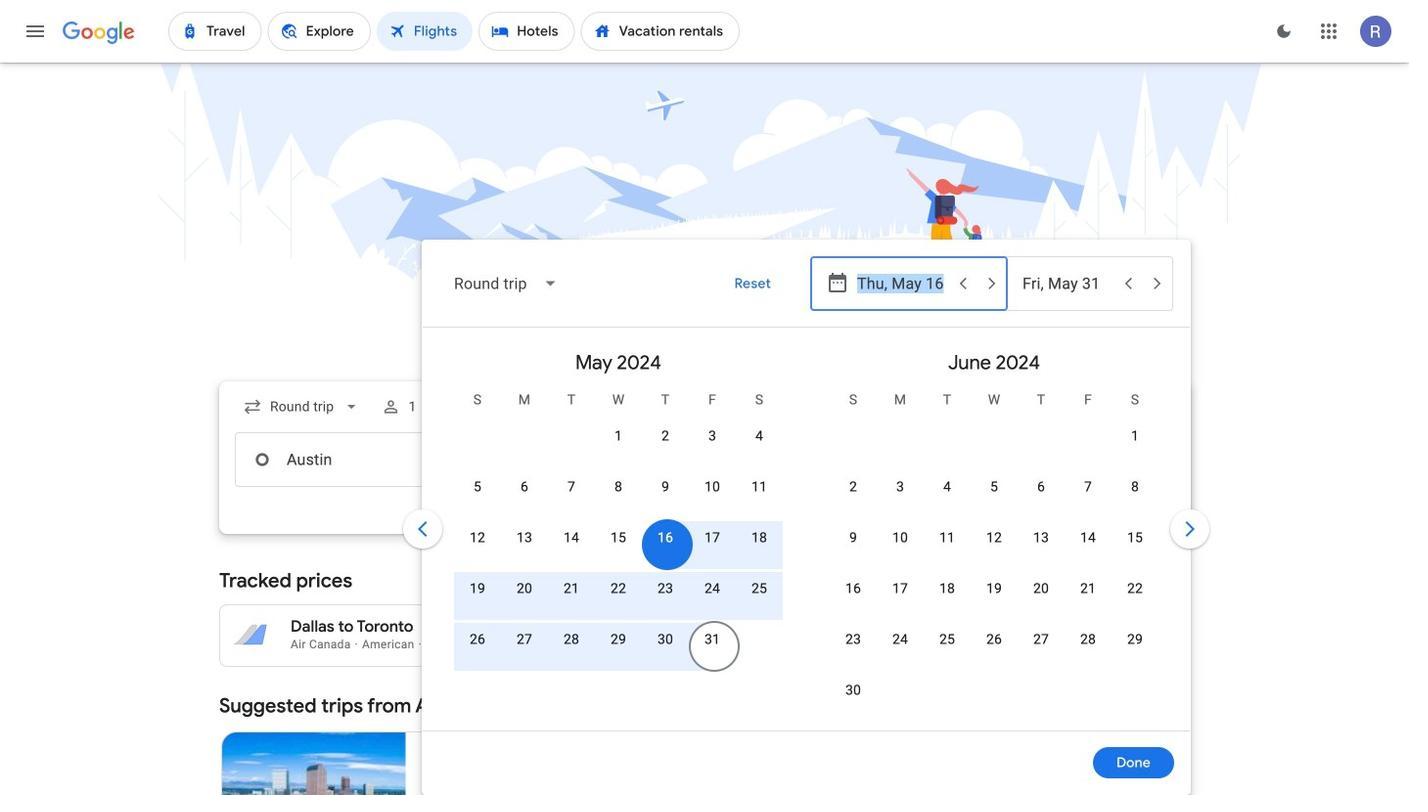 Task type: vqa. For each thing, say whether or not it's contained in the screenshot.
Wed, May 22 element
yes



Task type: locate. For each thing, give the bounding box(es) containing it.
suggested trips from austin region
[[219, 683, 1190, 796]]

Departure text field
[[857, 434, 947, 486]]

row
[[595, 410, 783, 474], [454, 469, 783, 525], [830, 469, 1159, 525], [454, 520, 783, 575], [830, 520, 1159, 575], [454, 571, 783, 626], [830, 571, 1159, 626], [454, 621, 736, 677], [830, 621, 1159, 677]]

wed, may 1 element
[[615, 427, 622, 446]]

thu, may 16, departure date. element
[[658, 528, 673, 548]]

Departure text field
[[857, 257, 947, 310]]

2614 US dollars text field
[[475, 618, 521, 637]]

tue, may 7 element
[[568, 478, 575, 497]]

mon, may 6 element
[[521, 478, 528, 497]]

mon, jun 3 element
[[896, 478, 904, 497]]

mon, jun 17 element
[[892, 579, 908, 599]]

row up the wed, may 22 element
[[454, 520, 783, 575]]

sat, jun 29 element
[[1127, 630, 1143, 650]]

row up wed, jun 26 element
[[830, 571, 1159, 626]]

grid inside "flight" search field
[[431, 336, 1182, 743]]

tue, may 14 element
[[564, 528, 579, 548]]

thu, may 2 element
[[662, 427, 669, 446]]

main menu image
[[23, 20, 47, 43]]

wed, may 22 element
[[611, 579, 626, 599]]

fri, jun 21 element
[[1080, 579, 1096, 599]]

tue, jun 11 element
[[939, 528, 955, 548]]

158 US dollars text field
[[816, 636, 847, 652]]

sat, jun 8 element
[[1131, 478, 1139, 497]]

sun, jun 16 element
[[845, 579, 861, 599]]

sun, jun 2 element
[[849, 478, 857, 497]]

1 row group from the left
[[431, 336, 806, 723]]

tue, jun 18 element
[[939, 579, 955, 599]]

grid
[[431, 336, 1182, 743]]

None text field
[[235, 433, 511, 487]]

wed, may 15 element
[[611, 528, 626, 548]]

previous image
[[399, 506, 446, 553]]

None field
[[438, 260, 574, 307], [235, 390, 369, 425], [438, 260, 574, 307], [235, 390, 369, 425]]

tue, jun 25 element
[[939, 630, 955, 650]]

row up "fri, may 10" element
[[595, 410, 783, 474]]

row up wed, may 15 element at the left bottom
[[454, 469, 783, 525]]

sun, jun 9 element
[[849, 528, 857, 548]]

thu, jun 6 element
[[1037, 478, 1045, 497]]

none text field inside "flight" search field
[[235, 433, 511, 487]]

sat, may 18 element
[[752, 528, 767, 548]]

row up "wed, jun 19" element
[[830, 520, 1159, 575]]

sun, may 12 element
[[470, 528, 485, 548]]

mon, jun 24 element
[[892, 630, 908, 650]]

row up 'wed, may 29' element
[[454, 571, 783, 626]]

sat, may 25 element
[[752, 579, 767, 599]]

mon, may 13 element
[[517, 528, 532, 548]]

Return text field
[[1023, 257, 1113, 310]]

fri, may 24 element
[[705, 579, 720, 599]]

sun, may 5 element
[[474, 478, 482, 497]]

sun, jun 30 element
[[845, 681, 861, 701]]

sat, may 11 element
[[752, 478, 767, 497]]

row group
[[431, 336, 806, 723], [806, 336, 1182, 728]]

1206 US dollars text field
[[479, 636, 521, 652]]

tracked prices region
[[219, 558, 1190, 667]]



Task type: describe. For each thing, give the bounding box(es) containing it.
sat, jun 15 element
[[1127, 528, 1143, 548]]

wed, may 8 element
[[615, 478, 622, 497]]

fri, may 17 element
[[705, 528, 720, 548]]

fri, may 10 element
[[705, 478, 720, 497]]

frontier image
[[422, 790, 437, 796]]

wed, jun 5 element
[[990, 478, 998, 497]]

thu, may 23 element
[[658, 579, 673, 599]]

sun, may 26 element
[[470, 630, 485, 650]]

wed, jun 12 element
[[986, 528, 1002, 548]]

tue, may 28 element
[[564, 630, 579, 650]]

mon, may 27 element
[[517, 630, 532, 650]]

thu, jun 27 element
[[1033, 630, 1049, 650]]

row up wed, jun 12 element
[[830, 469, 1159, 525]]

fri, jun 28 element
[[1080, 630, 1096, 650]]

thu, jun 20 element
[[1033, 579, 1049, 599]]

wed, jun 26 element
[[986, 630, 1002, 650]]

thu, jun 13 element
[[1033, 528, 1049, 548]]

386 US dollars text field
[[812, 618, 847, 637]]

tue, jun 4 element
[[943, 478, 951, 497]]

fri, may 31, return date. element
[[705, 630, 720, 650]]

sun, jun 23 element
[[845, 630, 861, 650]]

mon, may 20 element
[[517, 579, 532, 599]]

sat, may 4 element
[[755, 427, 763, 446]]

fri, jun 7 element
[[1084, 478, 1092, 497]]

fri, jun 14 element
[[1080, 528, 1096, 548]]

Flight search field
[[204, 240, 1214, 796]]

wed, may 29 element
[[611, 630, 626, 650]]

fri, may 3 element
[[709, 427, 716, 446]]

thu, may 9 element
[[662, 478, 669, 497]]

sat, jun 22 element
[[1127, 579, 1143, 599]]

tue, may 21 element
[[564, 579, 579, 599]]

change appearance image
[[1260, 8, 1307, 55]]

next image
[[1167, 506, 1214, 553]]

Return text field
[[1023, 434, 1113, 486]]

2177 US dollars text field
[[1131, 636, 1173, 652]]

2 row group from the left
[[806, 336, 1182, 728]]

sun, may 19 element
[[470, 579, 485, 599]]

sat, jun 1 element
[[1131, 427, 1139, 446]]

row down "wed, jun 19" element
[[830, 621, 1159, 677]]

3028 US dollars text field
[[1124, 618, 1173, 637]]

thu, may 30 element
[[658, 630, 673, 650]]

wed, jun 19 element
[[986, 579, 1002, 599]]

row down the wed, may 22 element
[[454, 621, 736, 677]]

mon, jun 10 element
[[892, 528, 908, 548]]



